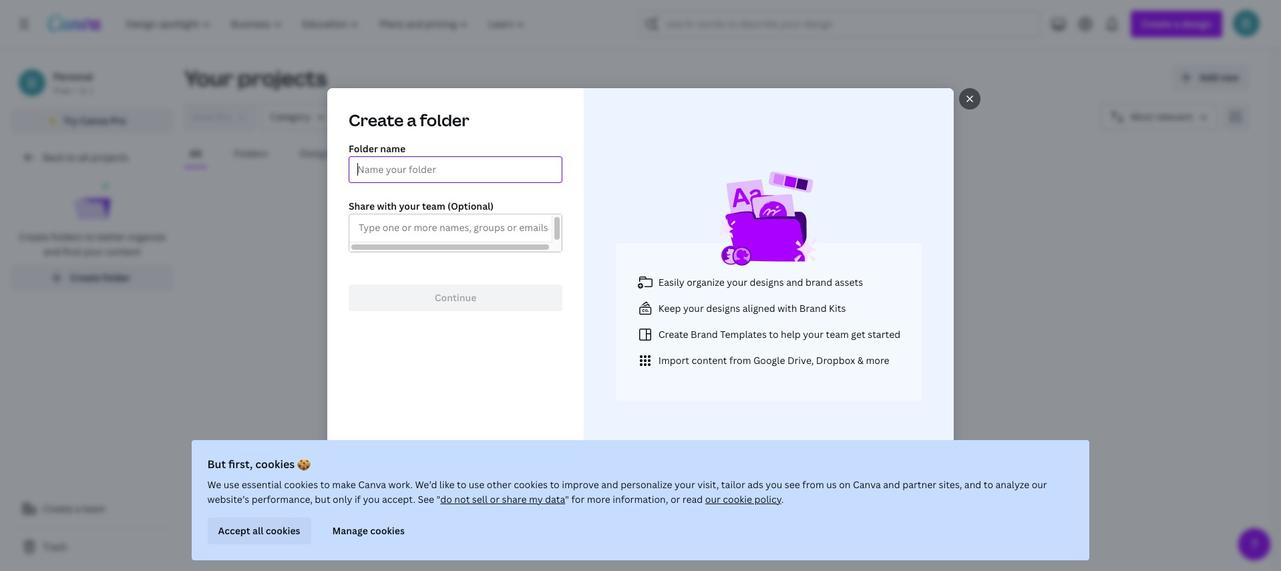 Task type: describe. For each thing, give the bounding box(es) containing it.
our cookie policy link
[[706, 493, 782, 506]]

we
[[208, 478, 222, 491]]

see
[[418, 493, 435, 506]]

your right keep
[[683, 301, 704, 314]]

google
[[754, 353, 785, 366]]

to up data
[[550, 478, 560, 491]]

like
[[440, 478, 455, 491]]

folders button
[[229, 141, 273, 166]]

2 " from the left
[[566, 493, 570, 506]]

trash link
[[11, 534, 174, 561]]

team inside button
[[83, 502, 105, 515]]

import content from google drive, dropbox & more
[[659, 353, 890, 366]]

content inside create folders to better organize and find your content
[[106, 245, 141, 258]]

try
[[64, 114, 78, 127]]

if
[[355, 493, 361, 506]]

designs button
[[295, 141, 341, 166]]

manage cookies button
[[322, 518, 416, 545]]

trash
[[43, 541, 67, 553]]

free
[[53, 85, 70, 96]]

0 vertical spatial get
[[851, 327, 866, 340]]

create for create a folder
[[349, 109, 404, 131]]

started
[[868, 327, 901, 340]]

items
[[663, 327, 696, 343]]

and right sites,
[[965, 478, 982, 491]]

help
[[781, 327, 801, 340]]

share
[[349, 199, 375, 212]]

find
[[63, 245, 80, 258]]

designs for designs
[[300, 147, 336, 160]]

keep your designs aligned with brand kits
[[659, 301, 846, 314]]

we'd
[[416, 478, 438, 491]]

see
[[785, 478, 801, 491]]

but first, cookies 🍪
[[208, 457, 311, 472]]

can
[[664, 349, 678, 360]]

back to all projects link
[[11, 144, 174, 171]]

a for folder
[[407, 109, 417, 131]]

you up found
[[699, 327, 721, 343]]

brand
[[806, 275, 833, 288]]

create a team button
[[11, 496, 174, 522]]

create for create folders to better organize and find your content
[[19, 230, 49, 243]]

cookie
[[723, 493, 753, 506]]

kits
[[829, 301, 846, 314]]

visit,
[[698, 478, 720, 491]]

1 vertical spatial designs
[[706, 301, 740, 314]]

2 design from the left
[[772, 349, 797, 360]]

create brand templates to help your team get started
[[659, 327, 901, 340]]

or down appear
[[799, 349, 808, 360]]

a inside designs and items you own will appear here anything you design or upload can be found here. create a design or folder to get started.
[[766, 349, 770, 360]]

continue button
[[349, 284, 563, 311]]

0 horizontal spatial projects
[[91, 151, 129, 164]]

our inside "we use essential cookies to make canva work. we'd like to use other cookies to improve and personalize your visit, tailor ads you see from us on canva and partner sites, and to analyze our website's performance, but only if you accept. see ""
[[1032, 478, 1048, 491]]

folders
[[51, 230, 83, 243]]

for
[[572, 493, 585, 506]]

and left the partner on the right bottom of the page
[[884, 478, 901, 491]]

own
[[724, 327, 748, 343]]

0 vertical spatial designs
[[750, 275, 784, 288]]

your projects
[[184, 63, 327, 92]]

keep
[[659, 301, 681, 314]]

your
[[184, 63, 233, 92]]

2 horizontal spatial team
[[826, 327, 849, 340]]

folder name
[[349, 142, 406, 155]]

you up policy
[[766, 478, 783, 491]]

manage cookies
[[333, 524, 405, 537]]

do not sell or share my data " for more information, or read our cookie policy .
[[441, 493, 784, 506]]

organize inside create folders to better organize and find your content
[[128, 230, 166, 243]]

and inside designs and items you own will appear here anything you design or upload can be found here. create a design or folder to get started.
[[638, 327, 661, 343]]

cookies inside button
[[371, 524, 405, 537]]

your right help
[[803, 327, 824, 340]]

accept
[[218, 524, 251, 537]]

designs for designs and items you own will appear here anything you design or upload can be found here. create a design or folder to get started.
[[590, 327, 636, 343]]

other
[[487, 478, 512, 491]]

to inside designs and items you own will appear here anything you design or upload can be found here. create a design or folder to get started.
[[835, 349, 843, 360]]

drive,
[[788, 353, 814, 366]]

we use essential cookies to make canva work. we'd like to use other cookies to improve and personalize your visit, tailor ads you see from us on canva and partner sites, and to analyze our website's performance, but only if you accept. see "
[[208, 478, 1048, 506]]

pro
[[111, 114, 126, 127]]

you right anything
[[581, 349, 596, 360]]

share with your team (optional)
[[349, 199, 494, 212]]

1
[[89, 85, 93, 96]]

1 vertical spatial with
[[778, 301, 797, 314]]

create for create a team
[[43, 502, 73, 515]]

1 vertical spatial brand
[[691, 327, 718, 340]]

aligned
[[743, 301, 776, 314]]

2 use from the left
[[469, 478, 485, 491]]

all button
[[184, 141, 207, 166]]

your inside create folders to better organize and find your content
[[83, 245, 103, 258]]

your right share
[[399, 199, 420, 212]]

sell
[[473, 493, 488, 506]]

personal
[[53, 70, 93, 83]]

better
[[97, 230, 125, 243]]

tailor
[[722, 478, 746, 491]]

&
[[858, 353, 864, 366]]

essential
[[242, 478, 282, 491]]

but
[[315, 493, 331, 506]]

you right if
[[363, 493, 380, 506]]

from inside "we use essential cookies to make canva work. we'd like to use other cookies to improve and personalize your visit, tailor ads you see from us on canva and partner sites, and to analyze our website's performance, but only if you accept. see ""
[[803, 478, 825, 491]]

your up keep your designs aligned with brand kits
[[727, 275, 748, 288]]

top level navigation element
[[118, 11, 537, 37]]

try canva pro button
[[11, 108, 174, 134]]

ads
[[748, 478, 764, 491]]

do not sell or share my data link
[[441, 493, 566, 506]]

folder inside designs and items you own will appear here anything you design or upload can be found here. create a design or folder to get started.
[[810, 349, 833, 360]]

create a folder
[[349, 109, 469, 131]]

or left read
[[671, 493, 681, 506]]

cookies up essential
[[256, 457, 295, 472]]

create for create brand templates to help your team get started
[[659, 327, 689, 340]]

and inside create folders to better organize and find your content
[[43, 245, 60, 258]]

make
[[333, 478, 356, 491]]

0 vertical spatial all
[[78, 151, 89, 164]]

0 vertical spatial more
[[866, 353, 890, 366]]

back to all projects
[[43, 151, 129, 164]]

us
[[827, 478, 837, 491]]

continue
[[435, 291, 477, 304]]

Folder name text field
[[357, 157, 554, 182]]

folder
[[349, 142, 378, 155]]

share
[[502, 493, 527, 506]]



Task type: locate. For each thing, give the bounding box(es) containing it.
import
[[659, 353, 690, 366]]

" left for
[[566, 493, 570, 506]]

projects
[[238, 63, 327, 92], [91, 151, 129, 164]]

2 horizontal spatial folder
[[810, 349, 833, 360]]

"
[[437, 493, 441, 506], [566, 493, 570, 506]]

your
[[399, 199, 420, 212], [83, 245, 103, 258], [727, 275, 748, 288], [683, 301, 704, 314], [803, 327, 824, 340], [675, 478, 696, 491]]

1 vertical spatial organize
[[687, 275, 725, 288]]

1 horizontal spatial team
[[422, 199, 445, 212]]

folders
[[234, 147, 268, 160]]

all
[[78, 151, 89, 164], [253, 524, 264, 537]]

0 horizontal spatial with
[[377, 199, 397, 212]]

first,
[[229, 457, 253, 472]]

create inside create folders to better organize and find your content
[[19, 230, 49, 243]]

from down own
[[730, 353, 751, 366]]

information,
[[613, 493, 669, 506]]

all right back
[[78, 151, 89, 164]]

with
[[377, 199, 397, 212], [778, 301, 797, 314]]

videos
[[432, 147, 463, 160]]

organize right easily
[[687, 275, 725, 288]]

1 vertical spatial all
[[253, 524, 264, 537]]

not
[[455, 493, 470, 506]]

on
[[840, 478, 851, 491]]

design down create brand templates to help your team get started
[[772, 349, 797, 360]]

get
[[851, 327, 866, 340], [845, 349, 857, 360]]

content right be
[[692, 353, 727, 366]]

team up trash link
[[83, 502, 105, 515]]

" right see
[[437, 493, 441, 506]]

a for team
[[75, 502, 80, 515]]

designs
[[750, 275, 784, 288], [706, 301, 740, 314]]

get left &
[[845, 349, 857, 360]]

🍪
[[298, 457, 311, 472]]

our down visit,
[[706, 493, 721, 506]]

content
[[106, 245, 141, 258], [692, 353, 727, 366]]

0 horizontal spatial team
[[83, 502, 105, 515]]

folder
[[420, 109, 469, 131], [103, 271, 130, 284], [810, 349, 833, 360]]

your inside "we use essential cookies to make canva work. we'd like to use other cookies to improve and personalize your visit, tailor ads you see from us on canva and partner sites, and to analyze our website's performance, but only if you accept. see ""
[[675, 478, 696, 491]]

more right for
[[587, 493, 611, 506]]

partner
[[903, 478, 937, 491]]

0 vertical spatial with
[[377, 199, 397, 212]]

0 vertical spatial content
[[106, 245, 141, 258]]

to left help
[[769, 327, 779, 340]]

upload
[[635, 349, 662, 360]]

name
[[380, 142, 406, 155]]

your right find
[[83, 245, 103, 258]]

use
[[224, 478, 240, 491], [469, 478, 485, 491]]

1 vertical spatial projects
[[91, 151, 129, 164]]

1 vertical spatial a
[[766, 349, 770, 360]]

1 design from the left
[[598, 349, 623, 360]]

data
[[546, 493, 566, 506]]

back
[[43, 151, 64, 164]]

create
[[349, 109, 404, 131], [19, 230, 49, 243], [70, 271, 100, 284], [659, 327, 689, 340], [738, 349, 764, 360], [43, 502, 73, 515]]

here.
[[717, 349, 736, 360]]

or left the upload
[[625, 349, 633, 360]]

1 horizontal spatial use
[[469, 478, 485, 491]]

0 horizontal spatial our
[[706, 493, 721, 506]]

cookies down accept.
[[371, 524, 405, 537]]

2 horizontal spatial a
[[766, 349, 770, 360]]

and left find
[[43, 245, 60, 258]]

1 horizontal spatial folder
[[420, 109, 469, 131]]

1 horizontal spatial more
[[866, 353, 890, 366]]

0 vertical spatial a
[[407, 109, 417, 131]]

team up type one or more names, groups or e​​ma​il​s text box
[[422, 199, 445, 212]]

0 horizontal spatial content
[[106, 245, 141, 258]]

accept.
[[382, 493, 416, 506]]

2 horizontal spatial canva
[[853, 478, 881, 491]]

1 vertical spatial content
[[692, 353, 727, 366]]

2 vertical spatial folder
[[810, 349, 833, 360]]

1 vertical spatial from
[[803, 478, 825, 491]]

more inside but first, cookies 🍪 dialog
[[587, 493, 611, 506]]

create inside designs and items you own will appear here anything you design or upload can be found here. create a design or folder to get started.
[[738, 349, 764, 360]]

and
[[43, 245, 60, 258], [786, 275, 803, 288], [638, 327, 661, 343], [602, 478, 619, 491], [884, 478, 901, 491], [965, 478, 982, 491]]

designs inside designs and items you own will appear here anything you design or upload can be found here. create a design or folder to get started.
[[590, 327, 636, 343]]

canva right try
[[80, 114, 108, 127]]

here
[[818, 327, 845, 343]]

create down find
[[70, 271, 100, 284]]

my
[[529, 493, 543, 506]]

0 horizontal spatial "
[[437, 493, 441, 506]]

0 vertical spatial projects
[[238, 63, 327, 92]]

1 vertical spatial folder
[[103, 271, 130, 284]]

accept all cookies
[[218, 524, 301, 537]]

all right accept
[[253, 524, 264, 537]]

1 vertical spatial more
[[587, 493, 611, 506]]

0 horizontal spatial canva
[[80, 114, 108, 127]]

folder down here at right
[[810, 349, 833, 360]]

cookies down 🍪
[[284, 478, 318, 491]]

create a team
[[43, 502, 105, 515]]

1 vertical spatial team
[[826, 327, 849, 340]]

design left the upload
[[598, 349, 623, 360]]

with right share
[[377, 199, 397, 212]]

but first, cookies 🍪 dialog
[[192, 440, 1090, 561]]

1 horizontal spatial from
[[803, 478, 825, 491]]

0 vertical spatial folder
[[420, 109, 469, 131]]

policy
[[755, 493, 782, 506]]

use up the sell
[[469, 478, 485, 491]]

to down here at right
[[835, 349, 843, 360]]

work.
[[389, 478, 413, 491]]

0 horizontal spatial all
[[78, 151, 89, 164]]

0 horizontal spatial designs
[[706, 301, 740, 314]]

personalize
[[621, 478, 673, 491]]

our right analyze
[[1032, 478, 1048, 491]]

2 vertical spatial team
[[83, 502, 105, 515]]

0 vertical spatial brand
[[800, 301, 827, 314]]

2 vertical spatial a
[[75, 502, 80, 515]]

accept all cookies button
[[208, 518, 311, 545]]

analyze
[[996, 478, 1030, 491]]

templates
[[720, 327, 767, 340]]

1 horizontal spatial all
[[253, 524, 264, 537]]

you
[[699, 327, 721, 343], [581, 349, 596, 360], [766, 478, 783, 491], [363, 493, 380, 506]]

cookies down performance,
[[266, 524, 301, 537]]

and left brand
[[786, 275, 803, 288]]

but
[[208, 457, 226, 472]]

.
[[782, 493, 784, 506]]

to right back
[[67, 151, 76, 164]]

0 vertical spatial from
[[730, 353, 751, 366]]

team down kits
[[826, 327, 849, 340]]

to right like on the bottom of the page
[[457, 478, 467, 491]]

1 horizontal spatial content
[[692, 353, 727, 366]]

and up the upload
[[638, 327, 661, 343]]

Type one or more names, groups or e​​ma​il​s text field
[[355, 219, 552, 238]]

1 vertical spatial designs
[[590, 327, 636, 343]]

create folders to better organize and find your content
[[19, 230, 166, 258]]

designs left folder at the top left
[[300, 147, 336, 160]]

1 use from the left
[[224, 478, 240, 491]]

create left folders on the top left
[[19, 230, 49, 243]]

create down the templates
[[738, 349, 764, 360]]

1 horizontal spatial a
[[407, 109, 417, 131]]

folder up videos
[[420, 109, 469, 131]]

designs and items you own will appear here anything you design or upload can be found here. create a design or folder to get started.
[[545, 327, 890, 360]]

to left analyze
[[984, 478, 994, 491]]

1 horizontal spatial projects
[[238, 63, 327, 92]]

1 horizontal spatial with
[[778, 301, 797, 314]]

designs up aligned on the right of the page
[[750, 275, 784, 288]]

brand up found
[[691, 327, 718, 340]]

all inside button
[[253, 524, 264, 537]]

0 horizontal spatial designs
[[300, 147, 336, 160]]

canva right on
[[853, 478, 881, 491]]

all
[[190, 147, 202, 160]]

None search field
[[640, 11, 1040, 37]]

with up help
[[778, 301, 797, 314]]

website's
[[208, 493, 250, 506]]

dropbox
[[816, 353, 855, 366]]

to left better
[[85, 230, 95, 243]]

0 horizontal spatial brand
[[691, 327, 718, 340]]

1 horizontal spatial designs
[[750, 275, 784, 288]]

more right &
[[866, 353, 890, 366]]

designs inside button
[[300, 147, 336, 160]]

canva inside button
[[80, 114, 108, 127]]

or right the sell
[[490, 493, 500, 506]]

use up website's
[[224, 478, 240, 491]]

easily
[[659, 275, 685, 288]]

only
[[333, 493, 353, 506]]

content down better
[[106, 245, 141, 258]]

0 horizontal spatial folder
[[103, 271, 130, 284]]

images button
[[362, 141, 405, 166]]

organize right better
[[128, 230, 166, 243]]

create up trash
[[43, 502, 73, 515]]

cookies
[[256, 457, 295, 472], [284, 478, 318, 491], [514, 478, 548, 491], [266, 524, 301, 537], [371, 524, 405, 537]]

improve
[[562, 478, 599, 491]]

create folder
[[70, 271, 130, 284]]

videos button
[[427, 141, 468, 166]]

to
[[67, 151, 76, 164], [85, 230, 95, 243], [769, 327, 779, 340], [835, 349, 843, 360], [321, 478, 330, 491], [457, 478, 467, 491], [550, 478, 560, 491], [984, 478, 994, 491]]

brand left kits
[[800, 301, 827, 314]]

1 " from the left
[[437, 493, 441, 506]]

0 horizontal spatial use
[[224, 478, 240, 491]]

organize
[[128, 230, 166, 243], [687, 275, 725, 288]]

your up read
[[675, 478, 696, 491]]

get inside designs and items you own will appear here anything you design or upload can be found here. create a design or folder to get started.
[[845, 349, 857, 360]]

brand
[[800, 301, 827, 314], [691, 327, 718, 340]]

1 horizontal spatial canva
[[359, 478, 387, 491]]

designs up the upload
[[590, 327, 636, 343]]

0 horizontal spatial from
[[730, 353, 751, 366]]

from left us
[[803, 478, 825, 491]]

1 horizontal spatial design
[[772, 349, 797, 360]]

0 horizontal spatial organize
[[128, 230, 166, 243]]

" inside "we use essential cookies to make canva work. we'd like to use other cookies to improve and personalize your visit, tailor ads you see from us on canva and partner sites, and to analyze our website's performance, but only if you accept. see ""
[[437, 493, 441, 506]]

0 vertical spatial organize
[[128, 230, 166, 243]]

be
[[680, 349, 690, 360]]

(optional)
[[448, 199, 494, 212]]

sites,
[[939, 478, 963, 491]]

started.
[[859, 349, 890, 360]]

1 vertical spatial get
[[845, 349, 857, 360]]

1 vertical spatial our
[[706, 493, 721, 506]]

folder down better
[[103, 271, 130, 284]]

cookies up my
[[514, 478, 548, 491]]

get left started
[[851, 327, 866, 340]]

and up do not sell or share my data " for more information, or read our cookie policy . on the bottom of page
[[602, 478, 619, 491]]

images
[[368, 147, 400, 160]]

0 horizontal spatial design
[[598, 349, 623, 360]]

0 vertical spatial team
[[422, 199, 445, 212]]

0 horizontal spatial more
[[587, 493, 611, 506]]

performance,
[[252, 493, 313, 506]]

read
[[683, 493, 703, 506]]

folder inside create folder button
[[103, 271, 130, 284]]

create folder button
[[11, 265, 174, 291]]

canva up if
[[359, 478, 387, 491]]

create up the can
[[659, 327, 689, 340]]

•
[[73, 85, 76, 96]]

team
[[422, 199, 445, 212], [826, 327, 849, 340], [83, 502, 105, 515]]

try canva pro
[[64, 114, 126, 127]]

0 vertical spatial our
[[1032, 478, 1048, 491]]

1 horizontal spatial designs
[[590, 327, 636, 343]]

0 vertical spatial designs
[[300, 147, 336, 160]]

1 horizontal spatial "
[[566, 493, 570, 506]]

create inside button
[[70, 271, 100, 284]]

will
[[751, 327, 771, 343]]

1 horizontal spatial organize
[[687, 275, 725, 288]]

to inside create folders to better organize and find your content
[[85, 230, 95, 243]]

create up the folder name
[[349, 109, 404, 131]]

1 horizontal spatial our
[[1032, 478, 1048, 491]]

to up but
[[321, 478, 330, 491]]

designs up own
[[706, 301, 740, 314]]

1 horizontal spatial brand
[[800, 301, 827, 314]]

create inside button
[[43, 502, 73, 515]]

create for create folder
[[70, 271, 100, 284]]

cookies inside button
[[266, 524, 301, 537]]

a inside button
[[75, 502, 80, 515]]

0 horizontal spatial a
[[75, 502, 80, 515]]



Task type: vqa. For each thing, say whether or not it's contained in the screenshot.
the rightmost of
no



